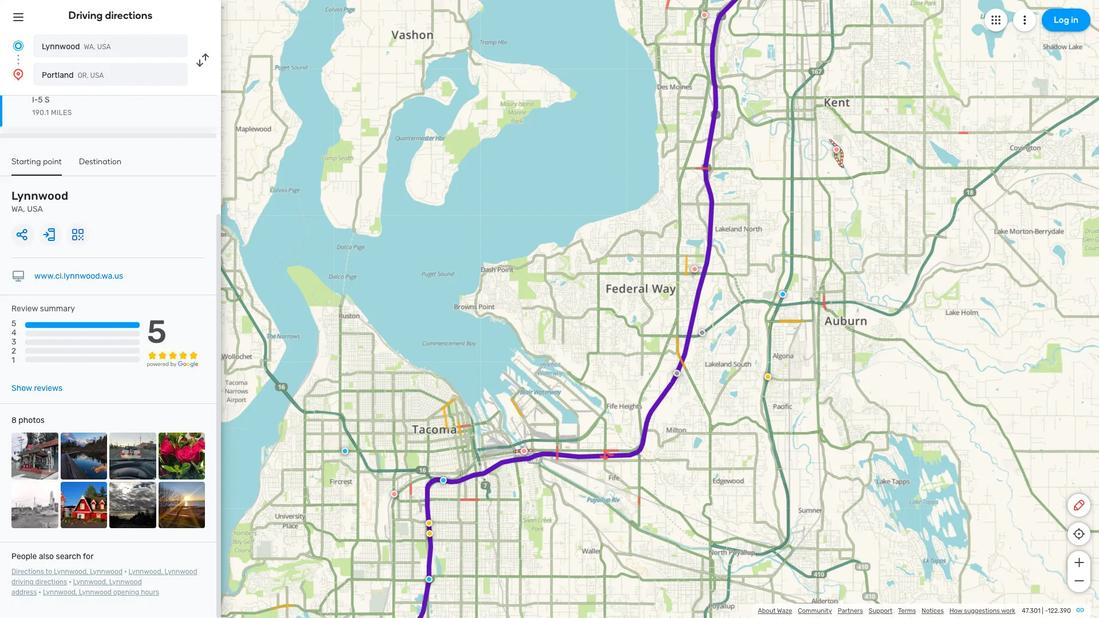 Task type: describe. For each thing, give the bounding box(es) containing it.
also
[[39, 552, 54, 562]]

www.ci.lynnwood.wa.us link
[[34, 272, 123, 281]]

lynnwood, lynnwood opening hours link
[[43, 589, 159, 597]]

driving directions
[[68, 9, 153, 22]]

www.ci.lynnwood.wa.us
[[34, 272, 123, 281]]

miles
[[51, 109, 72, 117]]

1 horizontal spatial road closed image
[[692, 266, 699, 273]]

work
[[1002, 608, 1016, 615]]

destination
[[79, 157, 122, 167]]

lynnwood, lynnwood opening hours
[[43, 589, 159, 597]]

47.301 | -122.390
[[1023, 608, 1072, 615]]

community link
[[799, 608, 833, 615]]

zoom in image
[[1073, 556, 1087, 570]]

8
[[11, 416, 17, 426]]

directions to lynnwood, lynnwood
[[11, 568, 123, 576]]

or,
[[78, 72, 89, 80]]

1 vertical spatial police image
[[426, 577, 433, 583]]

portland
[[42, 70, 74, 80]]

1 vertical spatial police image
[[440, 477, 447, 484]]

image 4 of lynnwood, lynnwood image
[[158, 433, 205, 480]]

current location image
[[11, 39, 25, 53]]

0 vertical spatial accident image
[[699, 330, 706, 336]]

-
[[1046, 608, 1049, 615]]

image 6 of lynnwood, lynnwood image
[[60, 482, 107, 529]]

lynnwood inside lynnwood, lynnwood address
[[109, 579, 142, 587]]

location image
[[11, 68, 25, 81]]

address
[[11, 589, 37, 597]]

search
[[56, 552, 81, 562]]

0 vertical spatial directions
[[105, 9, 153, 22]]

lynnwood inside lynnwood, lynnwood driving directions
[[165, 568, 197, 576]]

image 1 of lynnwood, lynnwood image
[[11, 433, 58, 480]]

4
[[11, 328, 16, 338]]

support
[[869, 608, 893, 615]]

image 5 of lynnwood, lynnwood image
[[11, 482, 58, 529]]

suggestions
[[965, 608, 1001, 615]]

0 horizontal spatial accident image
[[674, 370, 681, 377]]

image 3 of lynnwood, lynnwood image
[[109, 433, 156, 480]]

hours
[[141, 589, 159, 597]]

2 horizontal spatial road closed image
[[834, 146, 841, 153]]

lynnwood, lynnwood driving directions
[[11, 568, 197, 587]]

directions inside lynnwood, lynnwood driving directions
[[35, 579, 67, 587]]

partners
[[838, 608, 864, 615]]

notices link
[[922, 608, 945, 615]]

i-5 s 190.1 miles
[[32, 95, 72, 117]]

about
[[758, 608, 776, 615]]

image 8 of lynnwood, lynnwood image
[[158, 482, 205, 529]]

directions to lynnwood, lynnwood link
[[11, 568, 123, 576]]

lynnwood, lynnwood driving directions link
[[11, 568, 197, 587]]

5 inside i-5 s 190.1 miles
[[38, 95, 43, 105]]



Task type: vqa. For each thing, say whether or not it's contained in the screenshot.
5 within the 5 4 3 2 1
yes



Task type: locate. For each thing, give the bounding box(es) containing it.
image 2 of lynnwood, lynnwood image
[[60, 433, 107, 480]]

|
[[1043, 608, 1044, 615]]

starting
[[11, 157, 41, 167]]

driving
[[11, 579, 34, 587]]

link image
[[1076, 606, 1086, 615]]

about waze link
[[758, 608, 793, 615]]

0 horizontal spatial directions
[[35, 579, 67, 587]]

0 vertical spatial road closed image
[[692, 266, 699, 273]]

support link
[[869, 608, 893, 615]]

about waze community partners support terms notices how suggestions work
[[758, 608, 1016, 615]]

2
[[11, 347, 16, 357]]

1 vertical spatial road closed image
[[391, 491, 398, 498]]

2 vertical spatial road closed image
[[521, 448, 528, 455]]

lynnwood, down directions to lynnwood, lynnwood link
[[43, 589, 77, 597]]

1 horizontal spatial police image
[[780, 291, 787, 298]]

0 vertical spatial wa,
[[84, 43, 96, 51]]

starting point
[[11, 157, 62, 167]]

0 horizontal spatial road closed image
[[521, 448, 528, 455]]

s
[[45, 95, 50, 105]]

0 horizontal spatial police image
[[342, 448, 349, 455]]

terms link
[[899, 608, 917, 615]]

usa down the driving directions on the top of the page
[[97, 43, 111, 51]]

3
[[11, 338, 16, 347]]

1 vertical spatial lynnwood wa, usa
[[11, 189, 68, 214]]

lynnwood, down search
[[54, 568, 88, 576]]

notices
[[922, 608, 945, 615]]

lynnwood wa, usa
[[42, 42, 111, 52], [11, 189, 68, 214]]

portland or, usa
[[42, 70, 104, 80]]

waze
[[778, 608, 793, 615]]

0 horizontal spatial 5
[[11, 319, 16, 329]]

for
[[83, 552, 94, 562]]

opening
[[113, 589, 139, 597]]

122.390
[[1049, 608, 1072, 615]]

directions right driving
[[105, 9, 153, 22]]

usa inside portland or, usa
[[90, 72, 104, 80]]

zoom out image
[[1073, 575, 1087, 588]]

to
[[46, 568, 52, 576]]

show
[[11, 384, 32, 394]]

1 horizontal spatial police image
[[440, 477, 447, 484]]

directions
[[11, 568, 44, 576]]

0 vertical spatial police image
[[780, 291, 787, 298]]

summary
[[40, 304, 75, 314]]

5 for 5 4 3 2 1
[[11, 319, 16, 329]]

0 horizontal spatial wa,
[[11, 205, 25, 214]]

190.1
[[32, 109, 49, 117]]

lynnwood, up hours
[[129, 568, 163, 576]]

accident image
[[699, 330, 706, 336], [674, 370, 681, 377]]

lynnwood, inside lynnwood, lynnwood address
[[73, 579, 108, 587]]

computer image
[[11, 270, 25, 284]]

lynnwood wa, usa down starting point button
[[11, 189, 68, 214]]

lynnwood, for lynnwood, lynnwood opening hours
[[43, 589, 77, 597]]

0 horizontal spatial road closed image
[[391, 491, 398, 498]]

hazard image
[[1054, 94, 1061, 100], [765, 374, 772, 381], [426, 520, 433, 527], [427, 531, 433, 538]]

lynnwood,
[[54, 568, 88, 576], [129, 568, 163, 576], [73, 579, 108, 587], [43, 589, 77, 597]]

driving
[[68, 9, 103, 22]]

5
[[38, 95, 43, 105], [147, 313, 167, 351], [11, 319, 16, 329]]

1 vertical spatial wa,
[[11, 205, 25, 214]]

1 vertical spatial directions
[[35, 579, 67, 587]]

5 for 5
[[147, 313, 167, 351]]

8 photos
[[11, 416, 45, 426]]

road closed image
[[702, 12, 708, 19], [834, 146, 841, 153], [521, 448, 528, 455]]

lynnwood, inside lynnwood, lynnwood driving directions
[[129, 568, 163, 576]]

review summary
[[11, 304, 75, 314]]

people also search for
[[11, 552, 94, 562]]

review
[[11, 304, 38, 314]]

lynnwood, lynnwood address link
[[11, 579, 142, 597]]

wa, down starting point button
[[11, 205, 25, 214]]

47.301
[[1023, 608, 1041, 615]]

1 horizontal spatial road closed image
[[702, 12, 708, 19]]

i-
[[32, 95, 38, 105]]

2 horizontal spatial 5
[[147, 313, 167, 351]]

0 vertical spatial lynnwood wa, usa
[[42, 42, 111, 52]]

point
[[43, 157, 62, 167]]

1 vertical spatial road closed image
[[834, 146, 841, 153]]

1 horizontal spatial accident image
[[699, 330, 706, 336]]

police image
[[780, 291, 787, 298], [426, 577, 433, 583]]

usa
[[97, 43, 111, 51], [90, 72, 104, 80], [27, 205, 43, 214]]

people
[[11, 552, 37, 562]]

1 horizontal spatial 5
[[38, 95, 43, 105]]

1 horizontal spatial wa,
[[84, 43, 96, 51]]

road closed image
[[692, 266, 699, 273], [391, 491, 398, 498]]

show reviews
[[11, 384, 63, 394]]

starting point button
[[11, 157, 62, 176]]

directions down to
[[35, 579, 67, 587]]

destination button
[[79, 157, 122, 175]]

0 horizontal spatial police image
[[426, 577, 433, 583]]

image 7 of lynnwood, lynnwood image
[[109, 482, 156, 529]]

5 4 3 2 1
[[11, 319, 16, 366]]

wa, up or,
[[84, 43, 96, 51]]

community
[[799, 608, 833, 615]]

1 vertical spatial accident image
[[674, 370, 681, 377]]

lynnwood, up lynnwood, lynnwood opening hours link
[[73, 579, 108, 587]]

reviews
[[34, 384, 63, 394]]

0 vertical spatial usa
[[97, 43, 111, 51]]

how
[[950, 608, 963, 615]]

police image
[[342, 448, 349, 455], [440, 477, 447, 484]]

lynnwood
[[42, 42, 80, 52], [11, 189, 68, 203], [90, 568, 123, 576], [165, 568, 197, 576], [109, 579, 142, 587], [79, 589, 112, 597]]

lynnwood wa, usa up portland or, usa
[[42, 42, 111, 52]]

lynnwood, for lynnwood, lynnwood address
[[73, 579, 108, 587]]

5 inside 5 4 3 2 1
[[11, 319, 16, 329]]

directions
[[105, 9, 153, 22], [35, 579, 67, 587]]

lynnwood, lynnwood address
[[11, 579, 142, 597]]

1 vertical spatial usa
[[90, 72, 104, 80]]

0 vertical spatial police image
[[342, 448, 349, 455]]

usa down starting point button
[[27, 205, 43, 214]]

pencil image
[[1073, 499, 1087, 513]]

partners link
[[838, 608, 864, 615]]

how suggestions work link
[[950, 608, 1016, 615]]

1
[[11, 356, 15, 366]]

photos
[[19, 416, 45, 426]]

0 vertical spatial road closed image
[[702, 12, 708, 19]]

1 horizontal spatial directions
[[105, 9, 153, 22]]

lynnwood, for lynnwood, lynnwood driving directions
[[129, 568, 163, 576]]

terms
[[899, 608, 917, 615]]

wa,
[[84, 43, 96, 51], [11, 205, 25, 214]]

usa right or,
[[90, 72, 104, 80]]

2 vertical spatial usa
[[27, 205, 43, 214]]



